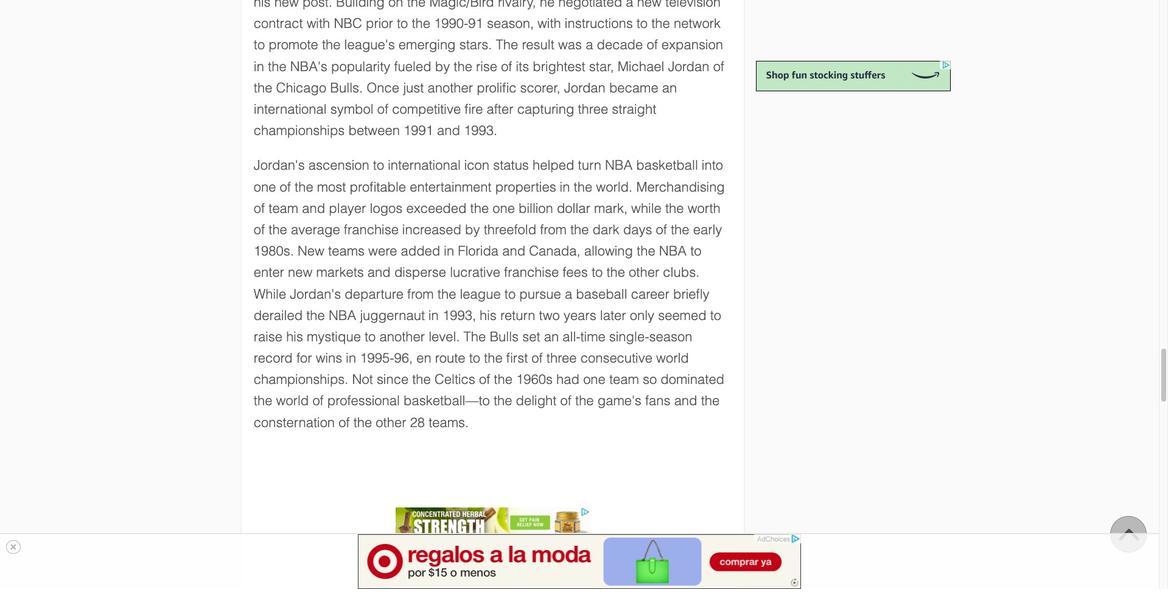 Task type: vqa. For each thing, say whether or not it's contained in the screenshot.
and
yes



Task type: describe. For each thing, give the bounding box(es) containing it.
1 horizontal spatial other
[[629, 265, 659, 280]]

an
[[544, 329, 559, 344]]

while
[[631, 201, 662, 216]]

wins
[[316, 351, 342, 366]]

first
[[506, 351, 528, 366]]

fees
[[563, 265, 588, 280]]

properties
[[495, 179, 556, 195]]

most
[[317, 179, 346, 195]]

0 horizontal spatial his
[[286, 329, 303, 344]]

1 horizontal spatial his
[[480, 308, 497, 323]]

in up the level.
[[429, 308, 439, 323]]

to up baseball
[[592, 265, 603, 280]]

0 vertical spatial nba
[[605, 158, 633, 173]]

28
[[410, 415, 425, 430]]

96,
[[394, 351, 413, 366]]

entertainment
[[410, 179, 492, 195]]

clubs.
[[663, 265, 700, 280]]

three
[[547, 351, 577, 366]]

icon
[[464, 158, 489, 173]]

championships.
[[254, 372, 349, 387]]

and down were
[[368, 265, 391, 280]]

0 vertical spatial jordan's
[[254, 158, 305, 173]]

later
[[600, 308, 626, 323]]

briefly
[[673, 286, 710, 302]]

florida
[[458, 244, 499, 259]]

game's
[[598, 394, 642, 409]]

the up consternation
[[254, 394, 272, 409]]

to up return at the bottom left of page
[[505, 286, 516, 302]]

the down merchandising
[[665, 201, 684, 216]]

the left early
[[671, 222, 689, 237]]

world.
[[596, 179, 633, 195]]

the down professional
[[353, 415, 372, 430]]

career
[[631, 286, 670, 302]]

1 horizontal spatial world
[[656, 351, 689, 366]]

profitable
[[350, 179, 406, 195]]

1 horizontal spatial franchise
[[504, 265, 559, 280]]

teams
[[328, 244, 365, 259]]

1980s.
[[254, 244, 294, 259]]

helped
[[533, 158, 574, 173]]

return
[[500, 308, 535, 323]]

season
[[649, 329, 692, 344]]

consecutive
[[581, 351, 653, 366]]

in right 'wins'
[[346, 351, 356, 366]]

baseball
[[576, 286, 627, 302]]

another
[[380, 329, 425, 344]]

were
[[368, 244, 397, 259]]

set
[[522, 329, 540, 344]]

years
[[564, 308, 596, 323]]

jordan's ascension to international icon status helped turn nba basketball into one of the most profitable entertainment properties in the world. merchandising of team and player logos exceeded the one billion dollar mark, while the worth of the average franchise increased by threefold from the dark days of the early 1980s. new teams were added in florida and canada, allowing the nba to enter new markets and disperse lucrative franchise fees to the other clubs. while jordan's departure from the league to pursue a baseball career briefly derailed the nba juggernaut in 1993, his return two years later only seemed to raise his mystique to another level. the bulls set an all-time single-season record for wins in 1995-96, en route to the first of three consecutive world championships. not since the celtics of the 1960s had one team so dominated the world of professional basketball—to the delight of the game's fans and the consternation of the other 28 teams.
[[254, 158, 725, 430]]

league
[[460, 286, 501, 302]]

had
[[556, 372, 580, 387]]

merchandising
[[636, 179, 725, 195]]

1960s
[[516, 372, 553, 387]]

disperse
[[394, 265, 446, 280]]

1 vertical spatial other
[[376, 415, 406, 430]]

the down days
[[637, 244, 655, 259]]

dominated
[[661, 372, 724, 387]]

into
[[702, 158, 723, 173]]

while
[[254, 286, 286, 302]]

so
[[643, 372, 657, 387]]

average
[[291, 222, 340, 237]]

juggernaut
[[360, 308, 425, 323]]

the left delight
[[494, 394, 512, 409]]

seemed
[[658, 308, 707, 323]]

1 horizontal spatial from
[[540, 222, 567, 237]]

ascension
[[309, 158, 369, 173]]

since
[[377, 372, 409, 387]]

threefold
[[484, 222, 536, 237]]

teams.
[[429, 415, 469, 430]]

mark,
[[594, 201, 628, 216]]

the down allowing
[[607, 265, 625, 280]]

×
[[10, 541, 17, 554]]

the up by
[[470, 201, 489, 216]]

a
[[565, 286, 572, 302]]

departure
[[345, 286, 404, 302]]

basketball—to
[[404, 394, 490, 409]]

added
[[401, 244, 440, 259]]

the
[[464, 329, 486, 344]]

to down early
[[690, 244, 702, 259]]

only
[[630, 308, 654, 323]]



Task type: locate. For each thing, give the bounding box(es) containing it.
two
[[539, 308, 560, 323]]

the down first
[[494, 372, 513, 387]]

in
[[560, 179, 570, 195], [444, 244, 454, 259], [429, 308, 439, 323], [346, 351, 356, 366]]

nba up world.
[[605, 158, 633, 173]]

team up average
[[269, 201, 298, 216]]

new
[[298, 244, 324, 259]]

early
[[693, 222, 722, 237]]

team
[[269, 201, 298, 216], [609, 372, 639, 387]]

1995-
[[360, 351, 394, 366]]

billion
[[519, 201, 553, 216]]

exceeded
[[406, 201, 467, 216]]

turn
[[578, 158, 601, 173]]

the up 1980s.
[[269, 222, 287, 237]]

derailed
[[254, 308, 303, 323]]

0 horizontal spatial world
[[276, 394, 309, 409]]

allowing
[[584, 244, 633, 259]]

route
[[435, 351, 465, 366]]

1 vertical spatial world
[[276, 394, 309, 409]]

1 horizontal spatial one
[[493, 201, 515, 216]]

mystique
[[307, 329, 361, 344]]

0 horizontal spatial franchise
[[344, 222, 399, 237]]

jordan's down new
[[290, 286, 341, 302]]

world down the season
[[656, 351, 689, 366]]

nba up the mystique
[[329, 308, 356, 323]]

0 vertical spatial from
[[540, 222, 567, 237]]

other up career
[[629, 265, 659, 280]]

from up canada,
[[540, 222, 567, 237]]

the down the dominated at the bottom right
[[701, 394, 720, 409]]

fans
[[645, 394, 671, 409]]

canada,
[[529, 244, 581, 259]]

and down the dominated at the bottom right
[[674, 394, 697, 409]]

0 vertical spatial team
[[269, 201, 298, 216]]

franchise
[[344, 222, 399, 237], [504, 265, 559, 280]]

to
[[373, 158, 384, 173], [690, 244, 702, 259], [592, 265, 603, 280], [505, 286, 516, 302], [710, 308, 721, 323], [365, 329, 376, 344], [469, 351, 480, 366]]

the down dollar
[[570, 222, 589, 237]]

1 horizontal spatial team
[[609, 372, 639, 387]]

by
[[465, 222, 480, 237]]

0 horizontal spatial other
[[376, 415, 406, 430]]

to down the
[[469, 351, 480, 366]]

of
[[280, 179, 291, 195], [254, 201, 265, 216], [254, 222, 265, 237], [656, 222, 667, 237], [532, 351, 543, 366], [479, 372, 490, 387], [313, 394, 324, 409], [560, 394, 572, 409], [339, 415, 350, 430]]

franchise up were
[[344, 222, 399, 237]]

0 horizontal spatial nba
[[329, 308, 356, 323]]

2 vertical spatial one
[[583, 372, 606, 387]]

other
[[629, 265, 659, 280], [376, 415, 406, 430]]

the up the mystique
[[306, 308, 325, 323]]

the down had
[[575, 394, 594, 409]]

delight
[[516, 394, 557, 409]]

new
[[288, 265, 313, 280]]

celtics
[[435, 372, 475, 387]]

2 horizontal spatial nba
[[659, 244, 687, 259]]

single-
[[609, 329, 649, 344]]

1 vertical spatial from
[[407, 286, 434, 302]]

0 vertical spatial other
[[629, 265, 659, 280]]

team up game's at the bottom right of the page
[[609, 372, 639, 387]]

in down increased
[[444, 244, 454, 259]]

advertisement region
[[756, 61, 951, 91], [395, 508, 590, 538], [358, 534, 801, 589]]

bulls
[[490, 329, 519, 344]]

jordan's left the ascension
[[254, 158, 305, 173]]

one
[[254, 179, 276, 195], [493, 201, 515, 216], [583, 372, 606, 387]]

1 vertical spatial jordan's
[[290, 286, 341, 302]]

2 horizontal spatial one
[[583, 372, 606, 387]]

0 horizontal spatial one
[[254, 179, 276, 195]]

1 vertical spatial team
[[609, 372, 639, 387]]

pursue
[[519, 286, 561, 302]]

1 vertical spatial franchise
[[504, 265, 559, 280]]

his down league
[[480, 308, 497, 323]]

to up 1995-
[[365, 329, 376, 344]]

and
[[302, 201, 325, 216], [502, 244, 525, 259], [368, 265, 391, 280], [674, 394, 697, 409]]

not
[[352, 372, 373, 387]]

days
[[623, 222, 652, 237]]

0 horizontal spatial from
[[407, 286, 434, 302]]

his
[[480, 308, 497, 323], [286, 329, 303, 344]]

the down the turn
[[574, 179, 592, 195]]

status
[[493, 158, 529, 173]]

dollar
[[557, 201, 590, 216]]

record
[[254, 351, 293, 366]]

world
[[656, 351, 689, 366], [276, 394, 309, 409]]

from
[[540, 222, 567, 237], [407, 286, 434, 302]]

enter
[[254, 265, 284, 280]]

in up dollar
[[560, 179, 570, 195]]

level.
[[429, 329, 460, 344]]

the left first
[[484, 351, 503, 366]]

international
[[388, 158, 461, 173]]

the down en at the bottom of page
[[412, 372, 431, 387]]

0 vertical spatial his
[[480, 308, 497, 323]]

and up average
[[302, 201, 325, 216]]

raise
[[254, 329, 283, 344]]

lucrative
[[450, 265, 500, 280]]

markets
[[316, 265, 364, 280]]

world up consternation
[[276, 394, 309, 409]]

all-
[[563, 329, 581, 344]]

from down disperse on the top left of the page
[[407, 286, 434, 302]]

logos
[[370, 201, 403, 216]]

consternation
[[254, 415, 335, 430]]

nba up clubs.
[[659, 244, 687, 259]]

to up profitable on the top
[[373, 158, 384, 173]]

dark
[[593, 222, 619, 237]]

nba
[[605, 158, 633, 173], [659, 244, 687, 259], [329, 308, 356, 323]]

1993,
[[443, 308, 476, 323]]

0 vertical spatial franchise
[[344, 222, 399, 237]]

franchise up pursue
[[504, 265, 559, 280]]

other left 28
[[376, 415, 406, 430]]

the up 1993,
[[438, 286, 456, 302]]

and down "threefold"
[[502, 244, 525, 259]]

for
[[296, 351, 312, 366]]

1 horizontal spatial nba
[[605, 158, 633, 173]]

his up for
[[286, 329, 303, 344]]

increased
[[402, 222, 461, 237]]

0 vertical spatial one
[[254, 179, 276, 195]]

the
[[295, 179, 313, 195], [574, 179, 592, 195], [470, 201, 489, 216], [665, 201, 684, 216], [269, 222, 287, 237], [570, 222, 589, 237], [671, 222, 689, 237], [637, 244, 655, 259], [607, 265, 625, 280], [438, 286, 456, 302], [306, 308, 325, 323], [484, 351, 503, 366], [412, 372, 431, 387], [494, 372, 513, 387], [254, 394, 272, 409], [494, 394, 512, 409], [575, 394, 594, 409], [701, 394, 720, 409], [353, 415, 372, 430]]

time
[[581, 329, 606, 344]]

1 vertical spatial nba
[[659, 244, 687, 259]]

en
[[417, 351, 431, 366]]

the left most
[[295, 179, 313, 195]]

basketball
[[636, 158, 698, 173]]

0 vertical spatial world
[[656, 351, 689, 366]]

0 horizontal spatial team
[[269, 201, 298, 216]]

player
[[329, 201, 366, 216]]

to right seemed
[[710, 308, 721, 323]]

1 vertical spatial one
[[493, 201, 515, 216]]

2 vertical spatial nba
[[329, 308, 356, 323]]

1 vertical spatial his
[[286, 329, 303, 344]]

professional
[[327, 394, 400, 409]]

jordan's
[[254, 158, 305, 173], [290, 286, 341, 302]]



